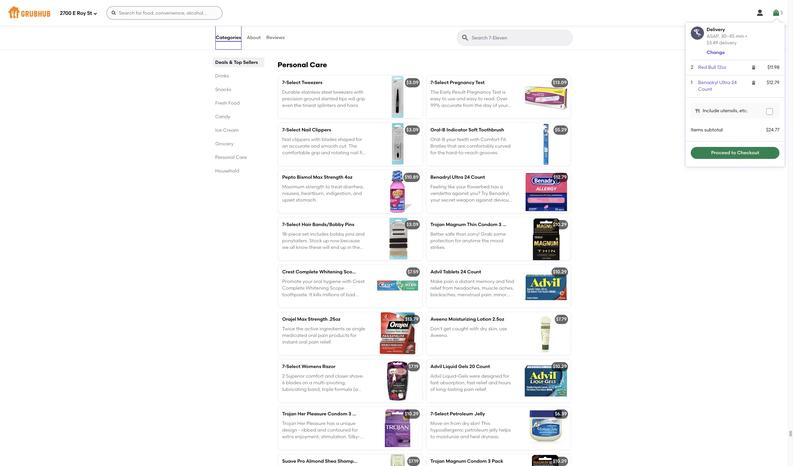 Task type: vqa. For each thing, say whether or not it's contained in the screenshot.
bottommost Brown
no



Task type: describe. For each thing, give the bounding box(es) containing it.
from inside make pain a distant memory and find relief from headaches, muscle aches, backaches, menstrual pain, minor arthritis and other joint pain.
[[443, 285, 454, 291]]

Search for food, convenience, alcohol... search field
[[107, 6, 223, 20]]

7-select petroleum jelly image
[[522, 407, 571, 450]]

$10.29 for make pain a distant memory and find relief from headaches, muscle aches, backaches, menstrual pain, minor arthritis and other joint pain.
[[554, 269, 567, 275]]

7- for 7-select pregnancy test
[[431, 80, 435, 86]]

teeth
[[458, 137, 469, 142]]

24 for $12.79
[[465, 175, 470, 180]]

0 horizontal spatial oral
[[299, 340, 308, 345]]

bobby
[[330, 231, 345, 237]]

durable
[[283, 89, 300, 95]]

orajel max strength .25oz
[[283, 317, 341, 322]]

household tab
[[216, 168, 262, 175]]

20
[[470, 364, 475, 370]]

0 vertical spatial care
[[310, 61, 327, 69]]

lubricant
[[301, 441, 321, 447]]

complete
[[296, 269, 318, 275]]

1 fast from the left
[[431, 380, 439, 386]]

categories
[[216, 35, 241, 40]]

maximum strength to treat diarrhea, nausea, heartburn, indigestion, and upset stomach.
[[283, 184, 364, 203]]

grab
[[481, 231, 493, 237]]

condom for a
[[328, 411, 348, 417]]

they
[[312, 252, 322, 257]]

0 vertical spatial up
[[323, 238, 329, 244]]

delivery
[[720, 40, 737, 46]]

0 horizontal spatial benadryl
[[431, 175, 451, 180]]

0 vertical spatial strength
[[324, 175, 344, 180]]

2700 e roy st
[[60, 10, 92, 16]]

the inside the oral-b your teeth with comfort fit bristles that are comfortably curved for the hard-to-reach grooves.
[[438, 150, 445, 156]]

filled
[[314, 18, 325, 24]]

$10.29 for trojan her pleasure has a unique design - ribbed and contoured for extra enjoyment; stimulation. silky- smooth lubricant for comfort and sensitivity.
[[405, 411, 419, 417]]

7- for 7-select hair bands/bobby pins
[[283, 222, 287, 228]]

ice cream tab
[[216, 127, 262, 134]]

include utensils, etc.
[[703, 108, 749, 113]]

etc.
[[740, 108, 749, 113]]

18-piece set includes bobby pins and ponytailers. stock up now because we all know these will end up in the mystery spot they always seem to disappear to.
[[283, 231, 365, 264]]

1 vertical spatial up
[[341, 245, 347, 250]]

from inside the early result pregnancy test is easy to use and easy to read. over 99% accurate from the day of your expected period.
[[463, 103, 474, 108]]

file
[[360, 150, 367, 156]]

petroleum
[[465, 428, 489, 433]]

for up the silky-
[[352, 428, 358, 433]]

like
[[448, 184, 456, 190]]

headaches,
[[455, 285, 481, 291]]

drinks tab
[[216, 73, 262, 79]]

sorry!
[[468, 231, 480, 237]]

pain inside advil liquid-gels were designed for fast absorption, fast relief and hours of long-lasting pain relief.
[[464, 387, 474, 393]]

svg image for 1
[[752, 80, 757, 86]]

1 horizontal spatial against
[[476, 197, 493, 203]]

2 vertical spatial pack
[[492, 459, 504, 464]]

pain down ingredients
[[318, 333, 328, 338]]

Search 7-Eleven search field
[[472, 35, 571, 41]]

bristles
[[431, 143, 447, 149]]

delivery asap, 30–45 min • $3.49 delivery
[[707, 27, 748, 46]]

delivery
[[707, 27, 726, 32]]

crest
[[283, 269, 295, 275]]

30–45
[[722, 33, 735, 39]]

b for your
[[443, 137, 446, 142]]

for down the stimulation.
[[322, 441, 328, 447]]

dry inside don't get caught with dry skin, use aveeno.
[[480, 326, 488, 332]]

strength
[[306, 184, 325, 190]]

magnifying glass icon image
[[462, 34, 470, 42]]

fresh food tab
[[216, 100, 262, 107]]

daisies
[[431, 204, 446, 210]]

from inside move on from dry skin! this hypoallergenic petroleum jelly helps to moisturize and heal dryness.
[[451, 421, 461, 426]]

to left "read." at the right of page
[[479, 96, 483, 102]]

reviews button
[[266, 26, 285, 50]]

secret
[[442, 197, 456, 203]]

and inside 'maximum strength to treat diarrhea, nausea, heartburn, indigestion, and upset stomach.'
[[353, 191, 362, 196]]

ice cream
[[216, 128, 239, 133]]

crest complete whitening scope 4.4oz image
[[373, 265, 423, 308]]

curved
[[496, 143, 511, 149]]

pins
[[346, 231, 355, 237]]

pack for trojan her pleasure condom 3 pack
[[353, 411, 364, 417]]

dryness.
[[482, 434, 500, 440]]

deals
[[216, 60, 228, 65]]

lotion
[[478, 317, 492, 322]]

of inside advil liquid-gels were designed for fast absorption, fast relief and hours of long-lasting pain relief.
[[431, 387, 435, 393]]

2
[[692, 65, 694, 70]]

7-select nail clippers image
[[373, 123, 423, 166]]

7-select womens razor
[[283, 364, 336, 370]]

0 vertical spatial pregnancy
[[450, 80, 475, 86]]

about button
[[247, 26, 261, 50]]

for inside the twice the active ingredients as single medicated oral pain products for instant oral pain relief.
[[351, 333, 357, 338]]

aveeno.
[[431, 333, 449, 338]]

her for trojan her pleasure has a unique design - ribbed and contoured for extra enjoyment; stimulation. silky- smooth lubricant for comfort and sensitivity.
[[298, 421, 306, 426]]

trojan for trojan her pleasure condom 3 pack
[[283, 411, 297, 417]]

7-select hair bands/bobby pins image
[[373, 218, 423, 261]]

indicator
[[447, 127, 468, 133]]

advil for advil tablets 24 count
[[431, 269, 442, 275]]

designed
[[482, 373, 503, 379]]

you?
[[470, 191, 481, 196]]

count up flowerbed
[[471, 175, 485, 180]]

disappear
[[283, 258, 306, 264]]

red
[[699, 65, 708, 70]]

relief. inside the twice the active ingredients as single medicated oral pain products for instant oral pain relief.
[[320, 340, 332, 345]]

0 horizontal spatial against
[[452, 191, 469, 196]]

personal care inside tab
[[216, 155, 247, 160]]

these
[[309, 245, 322, 250]]

3 inside button
[[781, 10, 784, 16]]

with inside don't get caught with dry skin, use aveeno.
[[470, 326, 479, 332]]

to.
[[307, 258, 312, 264]]

her for trojan her pleasure condom 3 pack
[[298, 411, 306, 417]]

grip inside nail clippers with blades shaped for an accurate and smooth cut.  the comfortable grip and rotating nail file offer optimal precision.
[[312, 150, 320, 156]]

select for nail
[[287, 127, 301, 133]]

1 vertical spatial benadryl ultra 24 count
[[431, 175, 485, 180]]

for inside advil liquid-gels were designed for fast absorption, fast relief and hours of long-lasting pain relief.
[[504, 373, 510, 379]]

$10.29 for advil liquid-gels were designed for fast absorption, fast relief and hours of long-lasting pain relief.
[[554, 364, 567, 370]]

of inside the early result pregnancy test is easy to use and easy to read. over 99% accurate from the day of your expected period.
[[493, 103, 498, 108]]

and inside 18-piece set includes bobby pins and ponytailers. stock up now because we all know these will end up in the mystery spot they always seem to disappear to.
[[356, 231, 365, 237]]

thin
[[467, 222, 477, 228]]

food
[[229, 100, 240, 106]]

personal care tab
[[216, 154, 262, 161]]

trojan for trojan her pleasure has a unique design - ribbed and contoured for extra enjoyment; stimulation. silky- smooth lubricant for comfort and sensitivity.
[[283, 421, 296, 426]]

ribbed
[[302, 428, 316, 433]]

18-
[[283, 231, 289, 237]]

pepto bismol max strength 4oz image
[[373, 170, 423, 213]]

trojan her pleasure has a unique design - ribbed and contoured for extra enjoyment; stimulation. silky- smooth lubricant for comfort and sensitivity.
[[283, 421, 360, 453]]

result
[[453, 89, 466, 95]]

1 easy from the left
[[431, 96, 441, 102]]

grooves.
[[480, 150, 499, 156]]

7-select tweezers
[[283, 80, 323, 86]]

womens
[[302, 364, 322, 370]]

your right like
[[457, 184, 466, 190]]

main navigation navigation
[[0, 0, 789, 26]]

2 easy from the left
[[467, 96, 477, 102]]

nail
[[351, 150, 359, 156]]

the inside the twice the active ingredients as single medicated oral pain products for instant oral pain relief.
[[296, 326, 304, 332]]

0 vertical spatial nail
[[302, 127, 311, 133]]

has inside trojan her pleasure has a unique design - ribbed and contoured for extra enjoyment; stimulation. silky- smooth lubricant for comfort and sensitivity.
[[327, 421, 335, 426]]

benadryl ultra 24 count link
[[699, 80, 737, 92]]

oral-b indicator soft toothbrush image
[[522, 123, 571, 166]]

advil for advil liquid gels 20 count
[[431, 364, 442, 370]]

$7.19 for suave pro almond shea shampoo 12.6oz image
[[409, 459, 419, 464]]

7-select pregnancy test image
[[522, 76, 571, 119]]

trojan magnum thin condom 3 pack image
[[522, 218, 571, 261]]

reviews
[[267, 35, 285, 40]]

fresh food
[[216, 100, 240, 106]]

jelly
[[490, 428, 498, 433]]

2 vertical spatial condom
[[468, 459, 487, 464]]

sensitivity.
[[283, 448, 305, 453]]

svg image inside 3 button
[[773, 9, 781, 17]]

move
[[431, 421, 443, 426]]

suave pro almond shea shampoo 12.6oz image
[[373, 455, 423, 466]]

comfort
[[329, 441, 347, 447]]

items
[[692, 127, 704, 133]]

1 horizontal spatial $12.79
[[768, 80, 780, 86]]

7-select nail clippers
[[283, 127, 331, 133]]

that
[[448, 143, 457, 149]]

test inside the early result pregnancy test is easy to use and easy to read. over 99% accurate from the day of your expected period.
[[493, 89, 502, 95]]

0 vertical spatial oral
[[308, 333, 317, 338]]

relief inside advil liquid-gels were designed for fast absorption, fast relief and hours of long-lasting pain relief.
[[477, 380, 488, 386]]

to inside 'maximum strength to treat diarrhea, nausea, heartburn, indigestion, and upset stomach.'
[[326, 184, 330, 190]]

change
[[707, 50, 726, 55]]

condom for grab
[[478, 222, 498, 228]]

personal inside tab
[[216, 155, 235, 160]]

unique
[[340, 421, 356, 426]]

heartburn,
[[302, 191, 325, 196]]

smooth inside nail clippers with blades shaped for an accurate and smooth cut.  the comfortable grip and rotating nail file offer optimal precision.
[[321, 143, 338, 149]]

hairs.
[[347, 103, 359, 108]]

$3.09 for trojan
[[407, 222, 419, 228]]

nausea,
[[283, 191, 300, 196]]

weapon
[[457, 197, 475, 203]]

2700
[[60, 10, 72, 16]]

day
[[484, 103, 492, 108]]

a inside make pain a distant memory and find relief from headaches, muscle aches, backaches, menstrual pain, minor arthritis and other joint pain.
[[455, 279, 458, 284]]

1
[[692, 80, 693, 86]]

pleasure for condom
[[307, 411, 327, 417]]

know
[[296, 245, 308, 250]]

don't get caught with dry skin, use aveeno.
[[431, 326, 507, 338]]

tooltip containing delivery
[[686, 19, 786, 167]]

find
[[506, 279, 515, 284]]

for inside the oral-b your teeth with comfort fit bristles that are comfortably curved for the hard-to-reach grooves.
[[431, 150, 437, 156]]

1 vertical spatial max
[[298, 317, 307, 322]]

stock
[[310, 238, 322, 244]]

and inside 'feeling like your flowerbed has a vendetta against you? try benadryl, your secret weapon against devious daisies and corrupt carnations.'
[[448, 204, 456, 210]]

1 horizontal spatial personal care
[[278, 61, 327, 69]]

your up daisies at the right top of the page
[[431, 197, 441, 203]]

relief. inside advil liquid-gels were designed for fast absorption, fast relief and hours of long-lasting pain relief.
[[476, 387, 488, 393]]

and inside the durable stainless steel tweezers with precision ground slanted tips will grip even the tiniest splinters and hairs.
[[337, 103, 346, 108]]

durable stainless steel tweezers with precision ground slanted tips will grip even the tiniest splinters and hairs.
[[283, 89, 366, 108]]

and inside move on from dry skin! this hypoallergenic petroleum jelly helps to moisturize and heal dryness.
[[461, 434, 470, 440]]

delivery icon image
[[692, 26, 705, 40]]

slanted
[[321, 96, 338, 102]]



Task type: locate. For each thing, give the bounding box(es) containing it.
to right proceed
[[732, 150, 737, 156]]

stimulation.
[[321, 434, 347, 440]]

1 horizontal spatial care
[[310, 61, 327, 69]]

0 vertical spatial the
[[431, 89, 439, 95]]

1 vertical spatial from
[[443, 285, 454, 291]]

select for pregnancy
[[435, 80, 449, 86]]

dry inside move on from dry skin! this hypoallergenic petroleum jelly helps to moisturize and heal dryness.
[[462, 421, 470, 426]]

use right skin,
[[500, 326, 507, 332]]

the inside the durable stainless steel tweezers with precision ground slanted tips will grip even the tiniest splinters and hairs.
[[294, 103, 302, 108]]

scope
[[344, 269, 358, 275]]

svg image for 2
[[752, 65, 757, 70]]

svg image
[[757, 9, 765, 17], [773, 9, 781, 17], [111, 10, 117, 16], [695, 108, 701, 114]]

clippers
[[292, 137, 310, 142]]

will up hairs.
[[349, 96, 356, 102]]

1 horizontal spatial will
[[349, 96, 356, 102]]

nail inside nail clippers with blades shaped for an accurate and smooth cut.  the comfortable grip and rotating nail file offer optimal precision.
[[283, 137, 291, 142]]

as
[[346, 326, 351, 332]]

gels for liquid-
[[459, 373, 469, 379]]

trojan her pleasure condom 3 pack image
[[373, 407, 423, 450]]

b up bristles
[[443, 137, 446, 142]]

count right 20
[[477, 364, 491, 370]]

7- up 99%
[[431, 80, 435, 86]]

24 for $10.29
[[461, 269, 467, 275]]

the inside the early result pregnancy test is easy to use and easy to read. over 99% accurate from the day of your expected period.
[[475, 103, 482, 108]]

7- up '18-'
[[283, 222, 287, 228]]

personal care up 7-select tweezers
[[278, 61, 327, 69]]

0 vertical spatial pack
[[503, 222, 515, 228]]

this
[[482, 421, 491, 426]]

with inside nail clippers with blades shaped for an accurate and smooth cut.  the comfortable grip and rotating nail file offer optimal precision.
[[311, 137, 321, 142]]

the inside nail clippers with blades shaped for an accurate and smooth cut.  the comfortable grip and rotating nail file offer optimal precision.
[[349, 143, 357, 149]]

0 vertical spatial relief
[[431, 285, 442, 291]]

almond
[[306, 459, 324, 464]]

0 horizontal spatial up
[[323, 238, 329, 244]]

pins
[[345, 222, 355, 228]]

suave pro almond shea shampoo 12.6oz
[[283, 459, 374, 464]]

to inside button
[[732, 150, 737, 156]]

magnum for condom
[[446, 459, 466, 464]]

1 $3.09 from the top
[[407, 80, 419, 86]]

ingredients
[[320, 326, 345, 332]]

1 vertical spatial strength
[[308, 317, 328, 322]]

1 vertical spatial $7.19
[[409, 459, 419, 464]]

0 horizontal spatial relief.
[[320, 340, 332, 345]]

will inside 18-piece set includes bobby pins and ponytailers. stock up now because we all know these will end up in the mystery spot they always seem to disappear to.
[[323, 245, 330, 250]]

fast up long-
[[431, 380, 439, 386]]

1 horizontal spatial max
[[313, 175, 323, 180]]

liquid-
[[443, 373, 459, 379]]

smooth
[[321, 143, 338, 149], [283, 441, 299, 447]]

0 horizontal spatial will
[[323, 245, 330, 250]]

dry left skin!
[[462, 421, 470, 426]]

0 vertical spatial benadryl ultra 24 count
[[699, 80, 737, 92]]

0 horizontal spatial easy
[[431, 96, 441, 102]]

svg image inside tooltip
[[695, 108, 701, 114]]

$10.29 for better safe than sorry! grab some protection for anytime the mood strikes.
[[554, 222, 567, 228]]

select up early
[[435, 80, 449, 86]]

1 $7.19 from the top
[[409, 364, 419, 370]]

has up benadryl, at top right
[[491, 184, 499, 190]]

0 vertical spatial max
[[313, 175, 323, 180]]

her inside trojan her pleasure has a unique design - ribbed and contoured for extra enjoyment; stimulation. silky- smooth lubricant for comfort and sensitivity.
[[298, 421, 306, 426]]

1 horizontal spatial a
[[455, 279, 458, 284]]

select for tweezers
[[287, 80, 301, 86]]

to left treat
[[326, 184, 330, 190]]

trojan inside trojan her pleasure has a unique design - ribbed and contoured for extra enjoyment; stimulation. silky- smooth lubricant for comfort and sensitivity.
[[283, 421, 296, 426]]

offer
[[283, 157, 293, 162]]

1 vertical spatial oral-
[[431, 137, 443, 142]]

condom down heal
[[468, 459, 487, 464]]

3 $3.09 from the top
[[407, 222, 419, 228]]

the early result pregnancy test is easy to use and easy to read. over 99% accurate from the day of your expected period.
[[431, 89, 509, 115]]

subtotal
[[705, 127, 724, 133]]

up left in
[[341, 245, 347, 250]]

1 vertical spatial nail
[[283, 137, 291, 142]]

7- for 7-select tweezers
[[283, 80, 287, 86]]

1 vertical spatial condom
[[328, 411, 348, 417]]

fit
[[501, 137, 507, 142]]

from up backaches,
[[443, 285, 454, 291]]

benadryl ultra 24 count image
[[522, 170, 571, 213]]

1 vertical spatial personal
[[216, 155, 235, 160]]

0 horizontal spatial grip
[[312, 150, 320, 156]]

use inside the early result pregnancy test is easy to use and easy to read. over 99% accurate from the day of your expected period.
[[448, 96, 456, 102]]

2 b from the top
[[443, 137, 446, 142]]

with inside the oral-b your teeth with comfort fit bristles that are comfortably curved for the hard-to-reach grooves.
[[471, 137, 480, 142]]

pleasure
[[307, 411, 327, 417], [307, 421, 326, 426]]

1 advil from the top
[[431, 269, 442, 275]]

has up contoured
[[327, 421, 335, 426]]

trojan magnum condom 3 pack image
[[522, 455, 571, 466]]

for down as
[[351, 333, 357, 338]]

better safe than sorry! grab some protection for anytime the mood strikes.
[[431, 231, 506, 250]]

extra
[[283, 434, 294, 440]]

7-select hair bands/bobby pins
[[283, 222, 355, 228]]

orajel max strength .25oz image
[[373, 312, 423, 355]]

has inside 'feeling like your flowerbed has a vendetta against you? try benadryl, your secret weapon against devious daisies and corrupt carnations.'
[[491, 184, 499, 190]]

count up distant
[[468, 269, 482, 275]]

0 horizontal spatial test
[[476, 80, 485, 86]]

for down bristles
[[431, 150, 437, 156]]

3
[[781, 10, 784, 16], [499, 222, 502, 228], [349, 411, 352, 417], [488, 459, 491, 464]]

oral- inside the oral-b your teeth with comfort fit bristles that are comfortably curved for the hard-to-reach grooves.
[[431, 137, 443, 142]]

select left womens at bottom left
[[287, 364, 301, 370]]

tweezers
[[333, 89, 353, 95]]

gels left 20
[[459, 364, 469, 370]]

tooltip
[[686, 19, 786, 167]]

will up always
[[323, 245, 330, 250]]

precision.
[[313, 157, 334, 162]]

comfortable
[[283, 150, 310, 156]]

and inside advil liquid-gels were designed for fast absorption, fast relief and hours of long-lasting pain relief.
[[489, 380, 498, 386]]

pregnancy up "read." at the right of page
[[467, 89, 492, 95]]

accurate up period.
[[442, 103, 462, 108]]

personal down grocery
[[216, 155, 235, 160]]

comfortably
[[467, 143, 494, 149]]

magnum down moisturize
[[446, 459, 466, 464]]

2 advil from the top
[[431, 364, 442, 370]]

the right in
[[353, 245, 360, 250]]

pack down dryness.
[[492, 459, 504, 464]]

the inside 18-piece set includes bobby pins and ponytailers. stock up now because we all know these will end up in the mystery spot they always seem to disappear to.
[[353, 245, 360, 250]]

0 vertical spatial condom
[[478, 222, 498, 228]]

0 horizontal spatial care
[[236, 155, 247, 160]]

0 vertical spatial has
[[491, 184, 499, 190]]

1 b from the top
[[443, 127, 446, 133]]

deals & top sellers tab
[[216, 59, 262, 66]]

pack up the some
[[503, 222, 515, 228]]

memory
[[476, 279, 495, 284]]

0 horizontal spatial accurate
[[289, 143, 310, 149]]

1 vertical spatial has
[[327, 421, 335, 426]]

12.6oz
[[361, 459, 374, 464]]

2 vertical spatial svg image
[[752, 80, 757, 86]]

pack for trojan magnum thin condom 3 pack
[[503, 222, 515, 228]]

from right the on
[[451, 421, 461, 426]]

2 fast from the left
[[467, 380, 476, 386]]

to inside 18-piece set includes bobby pins and ponytailers. stock up now because we all know these will end up in the mystery spot they always seem to disappear to.
[[353, 252, 358, 257]]

dry down lotion
[[480, 326, 488, 332]]

0 vertical spatial against
[[452, 191, 469, 196]]

caught
[[453, 326, 469, 332]]

1 horizontal spatial oral
[[308, 333, 317, 338]]

will
[[349, 96, 356, 102], [323, 245, 330, 250]]

single
[[352, 326, 366, 332]]

pain,
[[482, 292, 493, 298]]

0 horizontal spatial dry
[[462, 421, 470, 426]]

piece
[[289, 231, 301, 237]]

your
[[499, 103, 509, 108], [447, 137, 456, 142], [457, 184, 466, 190], [431, 197, 441, 203]]

nail up an
[[283, 137, 291, 142]]

1 magnum from the top
[[446, 222, 466, 228]]

0 vertical spatial personal care
[[278, 61, 327, 69]]

7- up an
[[283, 127, 287, 133]]

upset
[[283, 197, 295, 203]]

1 oral- from the top
[[431, 127, 443, 133]]

pain right lasting
[[464, 387, 474, 393]]

0 vertical spatial dry
[[480, 326, 488, 332]]

candy tab
[[216, 113, 262, 120]]

$7.19 for 7-select womens razor image
[[409, 364, 419, 370]]

advil tablets 24 count
[[431, 269, 482, 275]]

grip up hairs.
[[357, 96, 366, 102]]

condom up 'unique'
[[328, 411, 348, 417]]

1 vertical spatial the
[[349, 143, 357, 149]]

99%
[[431, 103, 441, 108]]

for inside better safe than sorry! grab some protection for anytime the mood strikes.
[[455, 238, 462, 244]]

1 vertical spatial against
[[476, 197, 493, 203]]

oral down active
[[308, 333, 317, 338]]

trojan for trojan magnum thin condom 3 pack
[[431, 222, 445, 228]]

ultra inside the "benadryl ultra 24 count"
[[720, 80, 731, 86]]

test up "read." at the right of page
[[476, 80, 485, 86]]

0 horizontal spatial personal care
[[216, 155, 247, 160]]

of right day
[[493, 103, 498, 108]]

0 vertical spatial from
[[463, 103, 474, 108]]

condom
[[478, 222, 498, 228], [328, 411, 348, 417], [468, 459, 487, 464]]

grip inside the durable stainless steel tweezers with precision ground slanted tips will grip even the tiniest splinters and hairs.
[[357, 96, 366, 102]]

test left is
[[493, 89, 502, 95]]

grip
[[357, 96, 366, 102], [312, 150, 320, 156]]

max up the strength
[[313, 175, 323, 180]]

stomach.
[[296, 197, 317, 203]]

0 horizontal spatial $12.79
[[554, 175, 567, 180]]

mood
[[491, 238, 504, 244]]

1 horizontal spatial easy
[[467, 96, 477, 102]]

pack up 'unique'
[[353, 411, 364, 417]]

grocery tab
[[216, 140, 262, 147]]

7- down instant
[[283, 364, 287, 370]]

2 vertical spatial $3.09
[[407, 222, 419, 228]]

magnum for thin
[[446, 222, 466, 228]]

oral- for oral-b indicator soft toothbrush
[[431, 127, 443, 133]]

with up comfortably
[[471, 137, 480, 142]]

0 vertical spatial $7.19
[[409, 364, 419, 370]]

relief inside make pain a distant memory and find relief from headaches, muscle aches, backaches, menstrual pain, minor arthritis and other joint pain.
[[431, 285, 442, 291]]

your up that
[[447, 137, 456, 142]]

the inside better safe than sorry! grab some protection for anytime the mood strikes.
[[482, 238, 490, 244]]

pleasure inside trojan her pleasure has a unique design - ribbed and contoured for extra enjoyment; stimulation. silky- smooth lubricant for comfort and sensitivity.
[[307, 421, 326, 426]]

care up tweezers
[[310, 61, 327, 69]]

b left indicator
[[443, 127, 446, 133]]

against down try
[[476, 197, 493, 203]]

7- for 7-select womens razor
[[283, 364, 287, 370]]

drinks
[[216, 73, 229, 79]]

against up the weapon
[[452, 191, 469, 196]]

steel
[[322, 89, 332, 95]]

0 vertical spatial of
[[493, 103, 498, 108]]

7-select tweezers image
[[373, 76, 423, 119]]

1 vertical spatial use
[[500, 326, 507, 332]]

0 vertical spatial grip
[[357, 96, 366, 102]]

1 vertical spatial b
[[443, 137, 446, 142]]

&
[[230, 60, 233, 65]]

24 inside the "benadryl ultra 24 count"
[[732, 80, 737, 86]]

smooth inside trojan her pleasure has a unique design - ribbed and contoured for extra enjoyment; stimulation. silky- smooth lubricant for comfort and sensitivity.
[[283, 441, 299, 447]]

2 vertical spatial a
[[336, 421, 339, 426]]

for inside nail clippers with blades shaped for an accurate and smooth cut.  the comfortable grip and rotating nail file offer optimal precision.
[[356, 137, 362, 142]]

will inside the durable stainless steel tweezers with precision ground slanted tips will grip even the tiniest splinters and hairs.
[[349, 96, 356, 102]]

pack
[[503, 222, 515, 228], [353, 411, 364, 417], [492, 459, 504, 464]]

your inside the oral-b your teeth with comfort fit bristles that are comfortably curved for the hard-to-reach grooves.
[[447, 137, 456, 142]]

ultra
[[720, 80, 731, 86], [452, 175, 464, 180]]

pleasure for has
[[307, 421, 326, 426]]

better
[[431, 231, 445, 237]]

a up benadryl, at top right
[[500, 184, 503, 190]]

relief down were
[[477, 380, 488, 386]]

the down bristles
[[438, 150, 445, 156]]

relief. down ingredients
[[320, 340, 332, 345]]

smooth down extra
[[283, 441, 299, 447]]

7-select vanilla sandwich cookie 13oz image
[[373, 5, 423, 48]]

jelly
[[475, 411, 485, 417]]

1 horizontal spatial of
[[493, 103, 498, 108]]

1 horizontal spatial personal
[[278, 61, 308, 69]]

for up hours
[[504, 373, 510, 379]]

magnum up than
[[446, 222, 466, 228]]

accurate inside nail clippers with blades shaped for an accurate and smooth cut.  the comfortable grip and rotating nail file offer optimal precision.
[[289, 143, 310, 149]]

relief down make
[[431, 285, 442, 291]]

dry
[[480, 326, 488, 332], [462, 421, 470, 426]]

advil liquid gels 20 count image
[[522, 360, 571, 403]]

1 horizontal spatial relief.
[[476, 387, 488, 393]]

max right orajel
[[298, 317, 307, 322]]

pain down active
[[309, 340, 319, 345]]

roy
[[77, 10, 86, 16]]

hours
[[499, 380, 511, 386]]

the up medicated
[[296, 326, 304, 332]]

fast down were
[[467, 380, 476, 386]]

the up nail
[[349, 143, 357, 149]]

7- up durable
[[283, 80, 287, 86]]

1 horizontal spatial benadryl ultra 24 count
[[699, 80, 737, 92]]

for right shaped
[[356, 137, 362, 142]]

advil inside advil liquid-gels were designed for fast absorption, fast relief and hours of long-lasting pain relief.
[[431, 373, 442, 379]]

with inside the durable stainless steel tweezers with precision ground slanted tips will grip even the tiniest splinters and hairs.
[[354, 89, 364, 95]]

use down early
[[448, 96, 456, 102]]

benadryl up feeling at the right top of the page
[[431, 175, 451, 180]]

crest complete whitening scope 4.4oz
[[283, 269, 372, 275]]

ultra up like
[[452, 175, 464, 180]]

count inside the "benadryl ultra 24 count"
[[699, 87, 713, 92]]

snacks
[[216, 87, 232, 92]]

1 vertical spatial of
[[431, 387, 435, 393]]

advil liquid gels 20 count
[[431, 364, 491, 370]]

precision
[[283, 96, 303, 102]]

2 oral- from the top
[[431, 137, 443, 142]]

$6.39
[[555, 411, 567, 417]]

0 horizontal spatial the
[[349, 143, 357, 149]]

suave
[[283, 459, 296, 464]]

and inside the early result pregnancy test is easy to use and easy to read. over 99% accurate from the day of your expected period.
[[457, 96, 466, 102]]

7- for 7-select petroleum jelly
[[431, 411, 435, 417]]

up left now
[[323, 238, 329, 244]]

1 vertical spatial will
[[323, 245, 330, 250]]

0 horizontal spatial use
[[448, 96, 456, 102]]

select for hair
[[287, 222, 301, 228]]

strength up active
[[308, 317, 328, 322]]

personal up 7-select tweezers
[[278, 61, 308, 69]]

b inside the oral-b your teeth with comfort fit bristles that are comfortably curved for the hard-to-reach grooves.
[[443, 137, 446, 142]]

menstrual
[[458, 292, 481, 298]]

of left long-
[[431, 387, 435, 393]]

vanilla cream filled cookies. button
[[279, 5, 423, 48]]

the down grab on the right
[[482, 238, 490, 244]]

$3.09
[[407, 80, 419, 86], [407, 127, 419, 133], [407, 222, 419, 228]]

snacks tab
[[216, 86, 262, 93]]

$13.79
[[406, 317, 419, 322]]

svg image inside main navigation navigation
[[93, 11, 97, 15]]

1 vertical spatial $12.79
[[554, 175, 567, 180]]

arthritis
[[431, 299, 448, 305]]

1 horizontal spatial has
[[491, 184, 499, 190]]

1 vertical spatial gels
[[459, 373, 469, 379]]

gels inside advil liquid-gels were designed for fast absorption, fast relief and hours of long-lasting pain relief.
[[459, 373, 469, 379]]

2 $7.19 from the top
[[409, 459, 419, 464]]

a up contoured
[[336, 421, 339, 426]]

care
[[310, 61, 327, 69], [236, 155, 247, 160]]

0 vertical spatial personal
[[278, 61, 308, 69]]

absorption,
[[440, 380, 466, 386]]

a inside 'feeling like your flowerbed has a vendetta against you? try benadryl, your secret weapon against devious daisies and corrupt carnations.'
[[500, 184, 503, 190]]

orajel
[[283, 317, 296, 322]]

personal
[[278, 61, 308, 69], [216, 155, 235, 160]]

the inside the early result pregnancy test is easy to use and easy to read. over 99% accurate from the day of your expected period.
[[431, 89, 439, 95]]

1 horizontal spatial fast
[[467, 380, 476, 386]]

3 advil from the top
[[431, 373, 442, 379]]

oral down medicated
[[299, 340, 308, 345]]

7-select pregnancy test
[[431, 80, 485, 86]]

a inside trojan her pleasure has a unique design - ribbed and contoured for extra enjoyment; stimulation. silky- smooth lubricant for comfort and sensitivity.
[[336, 421, 339, 426]]

grip up precision.
[[312, 150, 320, 156]]

to-
[[459, 150, 466, 156]]

0 vertical spatial benadryl
[[699, 80, 719, 86]]

1 vertical spatial smooth
[[283, 441, 299, 447]]

to down early
[[442, 96, 447, 102]]

$3.09 for 7-
[[407, 80, 419, 86]]

to right seem
[[353, 252, 358, 257]]

smooth down blades
[[321, 143, 338, 149]]

joint
[[472, 299, 482, 305]]

0 horizontal spatial nail
[[283, 137, 291, 142]]

1 vertical spatial relief.
[[476, 387, 488, 393]]

your inside the early result pregnancy test is easy to use and easy to read. over 99% accurate from the day of your expected period.
[[499, 103, 509, 108]]

design
[[283, 428, 298, 433]]

2 vertical spatial advil
[[431, 373, 442, 379]]

household
[[216, 168, 240, 174]]

0 vertical spatial magnum
[[446, 222, 466, 228]]

1 vertical spatial a
[[455, 279, 458, 284]]

care inside tab
[[236, 155, 247, 160]]

select up clippers
[[287, 127, 301, 133]]

moisturize
[[437, 434, 459, 440]]

your down over
[[499, 103, 509, 108]]

1 horizontal spatial use
[[500, 326, 507, 332]]

select for womens
[[287, 364, 301, 370]]

use inside don't get caught with dry skin, use aveeno.
[[500, 326, 507, 332]]

$3.09 for oral-
[[407, 127, 419, 133]]

1 vertical spatial 24
[[465, 175, 470, 180]]

are
[[458, 143, 466, 149]]

medicated
[[283, 333, 307, 338]]

lasting
[[448, 387, 463, 393]]

2 $3.09 from the top
[[407, 127, 419, 133]]

0 vertical spatial her
[[298, 411, 306, 417]]

the down precision
[[294, 103, 302, 108]]

pregnancy inside the early result pregnancy test is easy to use and easy to read. over 99% accurate from the day of your expected period.
[[467, 89, 492, 95]]

1 horizontal spatial grip
[[357, 96, 366, 102]]

select up durable
[[287, 80, 301, 86]]

pain inside make pain a distant memory and find relief from headaches, muscle aches, backaches, menstrual pain, minor arthritis and other joint pain.
[[444, 279, 454, 284]]

0 horizontal spatial a
[[336, 421, 339, 426]]

1 vertical spatial dry
[[462, 421, 470, 426]]

accurate inside the early result pregnancy test is easy to use and easy to read. over 99% accurate from the day of your expected period.
[[442, 103, 462, 108]]

0 horizontal spatial fast
[[431, 380, 439, 386]]

easy up 99%
[[431, 96, 441, 102]]

with down the aveeno moisturizing lotion 2.5oz in the right bottom of the page
[[470, 326, 479, 332]]

0 vertical spatial pleasure
[[307, 411, 327, 417]]

select for petroleum
[[435, 411, 449, 417]]

nail clippers with blades shaped for an accurate and smooth cut.  the comfortable grip and rotating nail file offer optimal precision.
[[283, 137, 367, 162]]

trojan for trojan magnum condom 3 pack
[[431, 459, 445, 464]]

the left day
[[475, 103, 482, 108]]

condom up grab on the right
[[478, 222, 498, 228]]

2 magnum from the top
[[446, 459, 466, 464]]

advil for advil liquid-gels were designed for fast absorption, fast relief and hours of long-lasting pain relief.
[[431, 373, 442, 379]]

0 horizontal spatial of
[[431, 387, 435, 393]]

about
[[247, 35, 261, 40]]

to inside move on from dry skin! this hypoallergenic petroleum jelly helps to moisturize and heal dryness.
[[431, 434, 435, 440]]

advil tablets 24 count image
[[522, 265, 571, 308]]

aveeno moisturizing lotion 2.5oz image
[[522, 312, 571, 355]]

0 vertical spatial svg image
[[93, 11, 97, 15]]

period.
[[453, 109, 469, 115]]

1 horizontal spatial ultra
[[720, 80, 731, 86]]

the left early
[[431, 89, 439, 95]]

up
[[323, 238, 329, 244], [341, 245, 347, 250]]

1 horizontal spatial relief
[[477, 380, 488, 386]]

end
[[331, 245, 340, 250]]

benadryl inside the "benadryl ultra 24 count"
[[699, 80, 719, 86]]

gels for liquid
[[459, 364, 469, 370]]

0 horizontal spatial ultra
[[452, 175, 464, 180]]

pregnancy up result
[[450, 80, 475, 86]]

1 horizontal spatial benadryl
[[699, 80, 719, 86]]

razor
[[323, 364, 336, 370]]

2 vertical spatial 24
[[461, 269, 467, 275]]

1 vertical spatial $3.09
[[407, 127, 419, 133]]

0 vertical spatial test
[[476, 80, 485, 86]]

7-select womens razor image
[[373, 360, 423, 403]]

1 horizontal spatial nail
[[302, 127, 311, 133]]

7- for 7-select nail clippers
[[283, 127, 287, 133]]

easy up period.
[[467, 96, 477, 102]]

from up period.
[[463, 103, 474, 108]]

oral- for oral-b your teeth with comfort fit bristles that are comfortably curved for the hard-to-reach grooves.
[[431, 137, 443, 142]]

gels down "advil liquid gels 20 count"
[[459, 373, 469, 379]]

•
[[746, 33, 748, 39]]

1 vertical spatial ultra
[[452, 175, 464, 180]]

an
[[283, 143, 288, 149]]

select up piece
[[287, 222, 301, 228]]

b for indicator
[[443, 127, 446, 133]]

because
[[341, 238, 360, 244]]

were
[[470, 373, 481, 379]]

candy
[[216, 114, 231, 120]]

$24.77
[[767, 127, 780, 133]]

0 horizontal spatial benadryl ultra 24 count
[[431, 175, 485, 180]]

to down move at the right
[[431, 434, 435, 440]]

test
[[476, 80, 485, 86], [493, 89, 502, 95]]

1 vertical spatial pregnancy
[[467, 89, 492, 95]]

0 horizontal spatial max
[[298, 317, 307, 322]]

reach
[[466, 150, 479, 156]]

svg image
[[93, 11, 97, 15], [752, 65, 757, 70], [752, 80, 757, 86]]

ultra down 12oz
[[720, 80, 731, 86]]

toothbrush
[[479, 127, 505, 133]]

for down than
[[455, 238, 462, 244]]



